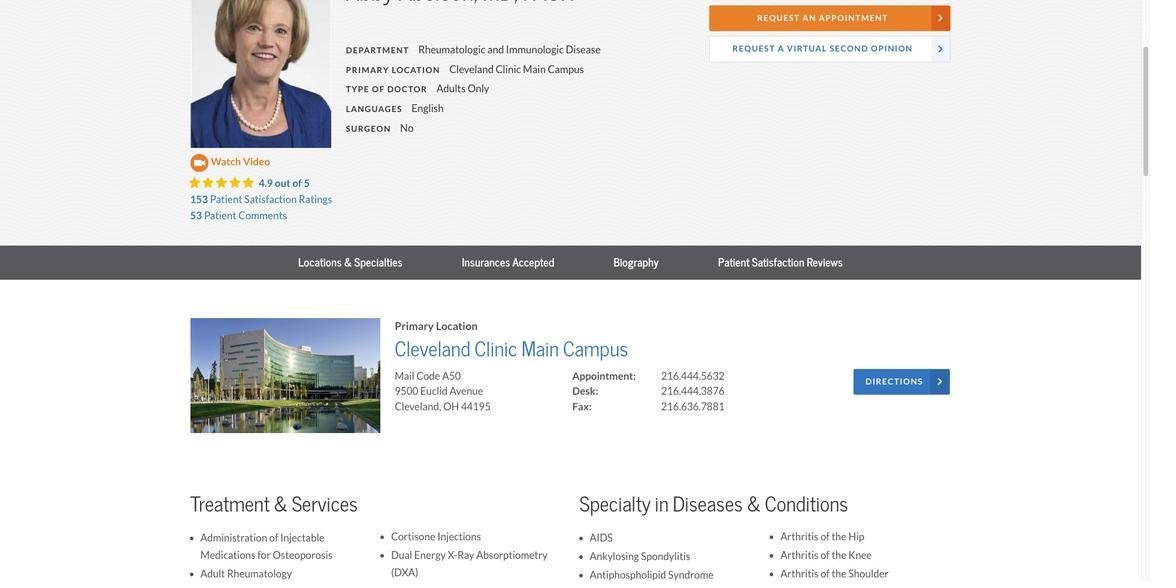 Task type: vqa. For each thing, say whether or not it's contained in the screenshot.
3rd the from the top of the Arthritis of the Hip Arthritis of the Knee Arthritis of the Shoulder
yes



Task type: describe. For each thing, give the bounding box(es) containing it.
virtual
[[787, 43, 828, 54]]

main inside primary location cleveland clinic main campus
[[522, 337, 559, 362]]

1 horizontal spatial satisfaction
[[752, 255, 805, 270]]

immunologic
[[506, 43, 564, 56]]

rheumatologic and immunologic disease
[[419, 43, 601, 56]]

of left 5
[[293, 177, 302, 190]]

primary location cleveland clinic main campus
[[395, 319, 628, 362]]

arthritis of the hip arthritis of the knee arthritis of the shoulder
[[781, 531, 889, 581]]

services
[[292, 492, 358, 517]]

cortisone injections dual energy x-ray absorptiometry (dxa)
[[391, 531, 548, 579]]

ankylosing
[[590, 550, 639, 563]]

153 patient satisfaction ratings 53 patient comments
[[190, 193, 332, 222]]

a
[[778, 43, 785, 54]]

cleveland clinic main campus
[[450, 63, 584, 76]]

in
[[655, 492, 669, 517]]

for
[[258, 549, 271, 562]]

0 vertical spatial patient
[[210, 193, 242, 206]]

(dxa)
[[391, 566, 418, 579]]

& for treatment
[[274, 492, 288, 517]]

appointment
[[819, 13, 888, 23]]

conditions
[[765, 492, 848, 517]]

diseases
[[673, 492, 743, 517]]

0 vertical spatial clinic
[[496, 63, 521, 76]]

shoulder
[[849, 567, 889, 581]]

biography
[[614, 255, 659, 270]]

53
[[190, 209, 202, 222]]

video indicator icon image
[[190, 154, 209, 172]]

avenue
[[450, 385, 483, 398]]

ratings
[[299, 193, 332, 206]]

2 vertical spatial patient
[[718, 255, 750, 270]]

request an appointment
[[758, 13, 888, 23]]

and
[[488, 43, 504, 56]]

locations & specialties
[[298, 255, 403, 270]]

biography link
[[608, 250, 665, 275]]

44195
[[461, 400, 491, 413]]

2 arthritis from the top
[[781, 549, 819, 562]]

english
[[412, 102, 444, 115]]

hip
[[849, 531, 865, 544]]

request a virtual second opinion link
[[710, 36, 951, 62]]

216.444.3876 fax:
[[573, 385, 725, 413]]

disease
[[566, 43, 601, 56]]

aids
[[590, 532, 613, 545]]

type
[[346, 84, 370, 95]]

9500
[[395, 385, 418, 398]]

locations & specialties link
[[293, 250, 408, 275]]

x-
[[448, 549, 458, 562]]

0 vertical spatial campus
[[548, 63, 584, 76]]

cleveland inside primary location cleveland clinic main campus
[[395, 337, 471, 362]]

patient satisfaction reviews
[[718, 255, 843, 270]]

only
[[468, 82, 489, 95]]

adult
[[200, 567, 225, 581]]

locations
[[298, 255, 342, 270]]

euclid
[[421, 385, 448, 398]]

patient satisfaction reviews link
[[713, 250, 849, 275]]

of inside administration of injectable medications for osteoporosis adult rheumatology
[[269, 532, 278, 545]]

energy
[[414, 549, 446, 562]]

aids ankylosing spondylitis
[[590, 532, 691, 563]]

3 the from the top
[[832, 567, 847, 581]]

administration of injectable medications for osteoporosis adult rheumatology
[[200, 532, 333, 581]]

primary for primary location cleveland clinic main campus
[[395, 319, 434, 333]]

accepted
[[513, 255, 554, 270]]

153
[[190, 193, 208, 206]]

dual
[[391, 549, 412, 562]]

specialties
[[354, 255, 403, 270]]

no
[[400, 121, 414, 135]]

insurances
[[462, 255, 510, 270]]

cleveland clinic main campus link
[[395, 337, 628, 362]]

4.9
[[259, 177, 273, 190]]

appointment:
[[573, 369, 636, 383]]

osteoporosis
[[273, 549, 333, 562]]

injectable
[[281, 532, 325, 545]]



Task type: locate. For each thing, give the bounding box(es) containing it.
0 vertical spatial the
[[832, 531, 847, 544]]

star rating icons image
[[188, 177, 254, 188]]

of left knee
[[821, 549, 830, 562]]

injections
[[438, 531, 481, 544]]

1 vertical spatial arthritis
[[781, 549, 819, 562]]

0 vertical spatial satisfaction
[[244, 193, 297, 206]]

adults only
[[437, 82, 489, 95]]

request left an
[[758, 13, 800, 23]]

rheumatologic
[[419, 43, 486, 56]]

0 vertical spatial main
[[523, 63, 546, 76]]

mail code a50 9500 euclid avenue cleveland, oh 44195
[[395, 369, 491, 413]]

cleveland clinic main campus image
[[190, 318, 381, 433]]

& for locations
[[344, 255, 352, 270]]

1 vertical spatial primary
[[395, 319, 434, 333]]

directions link
[[854, 369, 950, 395]]

out
[[275, 177, 290, 190]]

0 vertical spatial arthritis
[[781, 531, 819, 544]]

2 vertical spatial arthritis
[[781, 567, 819, 581]]

216.444.3876
[[661, 385, 725, 398]]

the left shoulder
[[832, 567, 847, 581]]

type of doctor
[[346, 84, 427, 95]]

clinic up avenue
[[475, 337, 518, 362]]

the left hip
[[832, 531, 847, 544]]

location for primary location cleveland clinic main campus
[[436, 319, 478, 333]]

satisfaction down 4.9
[[244, 193, 297, 206]]

request an appointment link
[[710, 5, 951, 31]]

1 horizontal spatial primary
[[395, 319, 434, 333]]

a50
[[442, 369, 461, 383]]

desk:
[[573, 385, 598, 398]]

watch video link
[[190, 153, 270, 172]]

primary up mail
[[395, 319, 434, 333]]

cleveland,
[[395, 400, 441, 413]]

1 vertical spatial satisfaction
[[752, 255, 805, 270]]

administration
[[200, 532, 267, 545]]

fax:
[[573, 400, 592, 413]]

department
[[346, 45, 409, 56]]

1 horizontal spatial &
[[344, 255, 352, 270]]

location inside primary location cleveland clinic main campus
[[436, 319, 478, 333]]

5
[[304, 177, 310, 190]]

216.444.5632 desk:
[[573, 369, 725, 398]]

request left a
[[733, 43, 776, 54]]

2 vertical spatial the
[[832, 567, 847, 581]]

of left shoulder
[[821, 567, 830, 581]]

1 the from the top
[[832, 531, 847, 544]]

0 vertical spatial primary
[[346, 65, 389, 75]]

0 vertical spatial cleveland
[[450, 63, 494, 76]]

clinic inside primary location cleveland clinic main campus
[[475, 337, 518, 362]]

location up the a50
[[436, 319, 478, 333]]

primary for primary location
[[346, 65, 389, 75]]

primary inside primary location cleveland clinic main campus
[[395, 319, 434, 333]]

ray
[[458, 549, 474, 562]]

request
[[758, 13, 800, 23], [733, 43, 776, 54]]

treatment & services
[[190, 492, 358, 517]]

treatment
[[190, 492, 270, 517]]

specialty in diseases & conditions
[[580, 492, 848, 517]]

1 vertical spatial patient
[[204, 209, 236, 222]]

1 vertical spatial the
[[832, 549, 847, 562]]

watch video
[[211, 155, 270, 168]]

knee
[[849, 549, 872, 562]]

insurances accepted link
[[456, 250, 560, 275]]

campus inside primary location cleveland clinic main campus
[[563, 337, 628, 362]]

1 vertical spatial campus
[[563, 337, 628, 362]]

code
[[417, 369, 440, 383]]

an
[[803, 13, 817, 23]]

languages
[[346, 104, 403, 114]]

primary location
[[346, 65, 440, 75]]

campus down disease
[[548, 63, 584, 76]]

campus up 'appointment:' on the bottom of page
[[563, 337, 628, 362]]

of up languages
[[372, 84, 385, 95]]

abby abelson, md, facr image
[[190, 0, 331, 148]]

mail
[[395, 369, 415, 383]]

1 vertical spatial clinic
[[475, 337, 518, 362]]

spondylitis
[[641, 550, 691, 563]]

0 vertical spatial request
[[758, 13, 800, 23]]

the left knee
[[832, 549, 847, 562]]

campus
[[548, 63, 584, 76], [563, 337, 628, 362]]

request for request a virtual second opinion
[[733, 43, 776, 54]]

doctor
[[387, 84, 427, 95]]

cleveland up code in the left of the page
[[395, 337, 471, 362]]

watch
[[211, 155, 241, 168]]

rheumatology
[[227, 567, 292, 581]]

0 horizontal spatial &
[[274, 492, 288, 517]]

satisfaction
[[244, 193, 297, 206], [752, 255, 805, 270]]

cortisone
[[391, 531, 436, 544]]

video
[[243, 155, 270, 168]]

satisfaction left reviews
[[752, 255, 805, 270]]

1 vertical spatial main
[[522, 337, 559, 362]]

surgeon
[[346, 123, 391, 134]]

medications
[[200, 549, 256, 562]]

oh
[[443, 400, 459, 413]]

1 vertical spatial location
[[436, 319, 478, 333]]

satisfaction inside the 153 patient satisfaction ratings 53 patient comments
[[244, 193, 297, 206]]

0 horizontal spatial primary
[[346, 65, 389, 75]]

1 vertical spatial request
[[733, 43, 776, 54]]

1 arthritis from the top
[[781, 531, 819, 544]]

of up for
[[269, 532, 278, 545]]

request for request an appointment
[[758, 13, 800, 23]]

4.9 out of 5
[[259, 177, 310, 190]]

specialty
[[580, 492, 651, 517]]

1 vertical spatial cleveland
[[395, 337, 471, 362]]

216.444.5632
[[661, 369, 725, 383]]

2 the from the top
[[832, 549, 847, 562]]

opinion
[[871, 43, 913, 54]]

patient
[[210, 193, 242, 206], [204, 209, 236, 222], [718, 255, 750, 270]]

directions
[[866, 376, 923, 387]]

location up doctor
[[392, 65, 440, 75]]

clinic
[[496, 63, 521, 76], [475, 337, 518, 362]]

second
[[830, 43, 869, 54]]

absorptiometry
[[477, 549, 548, 562]]

cleveland up only
[[450, 63, 494, 76]]

& right diseases
[[747, 492, 761, 517]]

216.636.7881
[[661, 400, 725, 413]]

& up injectable
[[274, 492, 288, 517]]

location for primary location
[[392, 65, 440, 75]]

arthritis
[[781, 531, 819, 544], [781, 549, 819, 562], [781, 567, 819, 581]]

request a virtual second opinion
[[733, 43, 913, 54]]

&
[[344, 255, 352, 270], [274, 492, 288, 517], [747, 492, 761, 517]]

0 vertical spatial location
[[392, 65, 440, 75]]

clinic down the rheumatologic and immunologic disease
[[496, 63, 521, 76]]

reviews
[[807, 255, 843, 270]]

comments
[[238, 209, 287, 222]]

insurances accepted
[[462, 255, 554, 270]]

0 horizontal spatial satisfaction
[[244, 193, 297, 206]]

main
[[523, 63, 546, 76], [522, 337, 559, 362]]

& right 'locations'
[[344, 255, 352, 270]]

2 horizontal spatial &
[[747, 492, 761, 517]]

adults
[[437, 82, 466, 95]]

primary up type
[[346, 65, 389, 75]]

cleveland
[[450, 63, 494, 76], [395, 337, 471, 362]]

3 arthritis from the top
[[781, 567, 819, 581]]

of left hip
[[821, 531, 830, 544]]

location
[[392, 65, 440, 75], [436, 319, 478, 333]]



